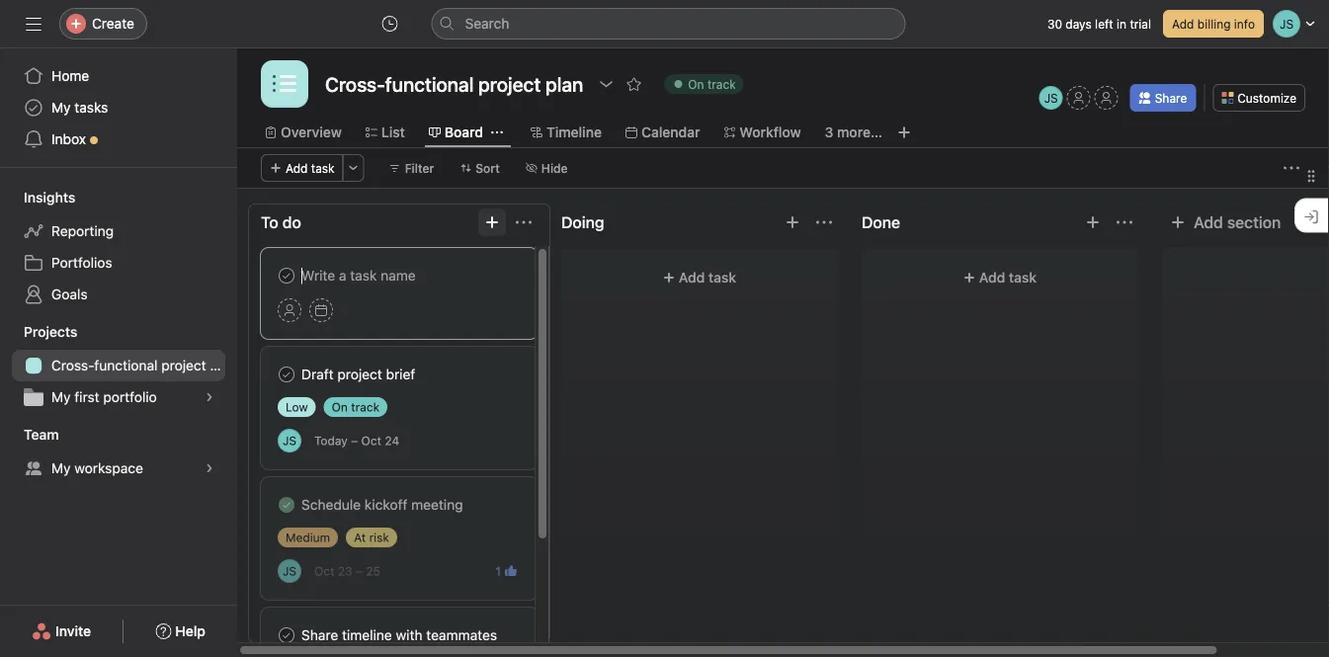 Task type: vqa. For each thing, say whether or not it's contained in the screenshot.
On to the left
yes



Task type: locate. For each thing, give the bounding box(es) containing it.
my
[[51, 99, 71, 116], [51, 389, 71, 405], [51, 460, 71, 476]]

1 horizontal spatial project
[[338, 366, 382, 383]]

2 completed image from the top
[[275, 363, 299, 387]]

1 vertical spatial on
[[332, 400, 348, 414]]

my for my tasks
[[51, 99, 71, 116]]

1 horizontal spatial share
[[1155, 91, 1187, 105]]

js button down "low" on the left of page
[[278, 429, 302, 453]]

completed checkbox for schedule
[[275, 493, 299, 517]]

my left first
[[51, 389, 71, 405]]

workspace
[[74, 460, 143, 476]]

1 vertical spatial js
[[283, 434, 297, 448]]

share inside "button"
[[1155, 91, 1187, 105]]

in
[[1117, 17, 1127, 31]]

overview
[[281, 124, 342, 140]]

team
[[24, 427, 59, 443]]

js button for schedule kickoff meeting
[[278, 560, 302, 583]]

add task image for to do
[[484, 215, 500, 230]]

js down 30
[[1045, 91, 1058, 105]]

my tasks link
[[12, 92, 225, 124]]

team button
[[0, 425, 59, 445]]

0 vertical spatial on
[[688, 77, 704, 91]]

workflow
[[740, 124, 801, 140]]

add for add task button associated with done
[[980, 269, 1006, 286]]

help
[[175, 623, 206, 640]]

completed checkbox left draft
[[275, 363, 299, 387]]

3 completed image from the top
[[275, 493, 299, 517]]

0 horizontal spatial project
[[161, 357, 206, 374]]

reporting link
[[12, 216, 225, 247]]

1 horizontal spatial add task
[[679, 269, 737, 286]]

my left tasks
[[51, 99, 71, 116]]

my inside "my first portfolio" link
[[51, 389, 71, 405]]

1 vertical spatial completed checkbox
[[275, 493, 299, 517]]

oct left the 24
[[361, 434, 382, 448]]

0 horizontal spatial track
[[351, 400, 380, 414]]

1 horizontal spatial on track
[[688, 77, 736, 91]]

1 horizontal spatial track
[[708, 77, 736, 91]]

1 vertical spatial js button
[[278, 429, 302, 453]]

completed checkbox for share
[[275, 624, 299, 647]]

2 horizontal spatial add task
[[980, 269, 1037, 286]]

medium
[[286, 531, 330, 545]]

add task image
[[484, 215, 500, 230], [1085, 215, 1101, 230]]

Completed checkbox
[[275, 363, 299, 387], [275, 493, 299, 517], [275, 624, 299, 647]]

2 horizontal spatial add task button
[[874, 260, 1127, 296]]

None text field
[[320, 66, 588, 102]]

on track down draft project brief
[[332, 400, 380, 414]]

1 vertical spatial completed image
[[275, 363, 299, 387]]

task for doing
[[709, 269, 737, 286]]

home
[[51, 68, 89, 84]]

share for share timeline with teammates
[[302, 627, 338, 644]]

completed image for draft project brief
[[275, 363, 299, 387]]

on track button
[[656, 70, 753, 98]]

plan
[[210, 357, 237, 374]]

Completed checkbox
[[275, 264, 299, 288]]

done
[[862, 213, 901, 232]]

hide button
[[517, 154, 577, 182]]

completed image for schedule kickoff meeting
[[275, 493, 299, 517]]

track up workflow link
[[708, 77, 736, 91]]

0 horizontal spatial task
[[311, 161, 335, 175]]

1 more section actions image from the left
[[516, 215, 532, 230]]

my inside my tasks link
[[51, 99, 71, 116]]

risk
[[369, 531, 389, 545]]

– right today
[[351, 434, 358, 448]]

1 horizontal spatial more section actions image
[[817, 215, 832, 230]]

section
[[1228, 213, 1282, 232]]

on up calendar
[[688, 77, 704, 91]]

js down "low" on the left of page
[[283, 434, 297, 448]]

share down add billing info button
[[1155, 91, 1187, 105]]

2 completed checkbox from the top
[[275, 493, 299, 517]]

0 vertical spatial completed checkbox
[[275, 363, 299, 387]]

track
[[708, 77, 736, 91], [351, 400, 380, 414]]

days
[[1066, 17, 1092, 31]]

on up today
[[332, 400, 348, 414]]

3 more section actions image from the left
[[1117, 215, 1133, 230]]

0 vertical spatial completed image
[[275, 264, 299, 288]]

on
[[688, 77, 704, 91], [332, 400, 348, 414]]

0 vertical spatial on track
[[688, 77, 736, 91]]

portfolio
[[103, 389, 157, 405]]

board link
[[429, 122, 483, 143]]

project
[[161, 357, 206, 374], [338, 366, 382, 383]]

completed image down to do at the left
[[275, 264, 299, 288]]

completed image
[[275, 624, 299, 647]]

1 my from the top
[[51, 99, 71, 116]]

track down draft project brief
[[351, 400, 380, 414]]

list image
[[273, 72, 297, 96]]

project left plan
[[161, 357, 206, 374]]

schedule
[[302, 497, 361, 513]]

2 my from the top
[[51, 389, 71, 405]]

my first portfolio
[[51, 389, 157, 405]]

insights element
[[0, 180, 237, 314]]

0 vertical spatial track
[[708, 77, 736, 91]]

2 vertical spatial my
[[51, 460, 71, 476]]

–
[[351, 434, 358, 448], [356, 564, 363, 578]]

2 more section actions image from the left
[[817, 215, 832, 230]]

0 horizontal spatial add task image
[[484, 215, 500, 230]]

completed checkbox left timeline
[[275, 624, 299, 647]]

goals
[[51, 286, 88, 302]]

0 vertical spatial share
[[1155, 91, 1187, 105]]

completed checkbox up medium
[[275, 493, 299, 517]]

on track up calendar
[[688, 77, 736, 91]]

cross-
[[51, 357, 94, 374]]

oct
[[361, 434, 382, 448], [314, 564, 335, 578]]

– left 25
[[356, 564, 363, 578]]

completed image up medium
[[275, 493, 299, 517]]

completed image left draft
[[275, 363, 299, 387]]

add billing info button
[[1163, 10, 1264, 38]]

1 completed checkbox from the top
[[275, 363, 299, 387]]

oct left 23
[[314, 564, 335, 578]]

2 vertical spatial completed image
[[275, 493, 299, 517]]

js down medium
[[283, 564, 297, 578]]

list
[[381, 124, 405, 140]]

on track inside on track dropdown button
[[688, 77, 736, 91]]

project left brief
[[338, 366, 382, 383]]

1 vertical spatial share
[[302, 627, 338, 644]]

more section actions image for done
[[1117, 215, 1133, 230]]

more section actions image
[[516, 215, 532, 230], [817, 215, 832, 230], [1117, 215, 1133, 230]]

filter
[[405, 161, 434, 175]]

2 horizontal spatial task
[[1009, 269, 1037, 286]]

to do
[[261, 213, 301, 232]]

add to starred image
[[626, 76, 642, 92]]

my down team
[[51, 460, 71, 476]]

show options image
[[598, 76, 614, 92]]

1 horizontal spatial oct
[[361, 434, 382, 448]]

2 add task image from the left
[[1085, 215, 1101, 230]]

24
[[385, 434, 400, 448]]

js button for draft project brief
[[278, 429, 302, 453]]

my workspace link
[[12, 453, 225, 484]]

workflow link
[[724, 122, 801, 143]]

js
[[1045, 91, 1058, 105], [283, 434, 297, 448], [283, 564, 297, 578]]

1 horizontal spatial on
[[688, 77, 704, 91]]

0 vertical spatial my
[[51, 99, 71, 116]]

more section actions image for to do
[[516, 215, 532, 230]]

completed image
[[275, 264, 299, 288], [275, 363, 299, 387], [275, 493, 299, 517]]

add billing info
[[1172, 17, 1255, 31]]

share right completed icon
[[302, 627, 338, 644]]

add task image for done
[[1085, 215, 1101, 230]]

tab actions image
[[491, 127, 503, 138]]

teams element
[[0, 417, 237, 488]]

global element
[[0, 48, 237, 167]]

insights
[[24, 189, 75, 206]]

add
[[1172, 17, 1195, 31], [286, 161, 308, 175], [1194, 213, 1224, 232], [679, 269, 705, 286], [980, 269, 1006, 286]]

my for my first portfolio
[[51, 389, 71, 405]]

add task image
[[785, 215, 801, 230]]

js button down 30
[[1040, 86, 1063, 110]]

3 completed checkbox from the top
[[275, 624, 299, 647]]

share
[[1155, 91, 1187, 105], [302, 627, 338, 644]]

1 horizontal spatial add task button
[[573, 260, 826, 296]]

draft project brief
[[302, 366, 415, 383]]

0 vertical spatial js button
[[1040, 86, 1063, 110]]

sort
[[476, 161, 500, 175]]

customize button
[[1213, 84, 1306, 112]]

today – oct 24
[[314, 434, 400, 448]]

more actions image down 'customize'
[[1284, 160, 1300, 176]]

add task for done
[[980, 269, 1037, 286]]

3 more… button
[[825, 122, 883, 143]]

js button down medium
[[278, 560, 302, 583]]

share for share
[[1155, 91, 1187, 105]]

3 my from the top
[[51, 460, 71, 476]]

search
[[465, 15, 510, 32]]

sort button
[[451, 154, 509, 182]]

1 horizontal spatial add task image
[[1085, 215, 1101, 230]]

0 horizontal spatial more section actions image
[[516, 215, 532, 230]]

add for add section button
[[1194, 213, 1224, 232]]

0 horizontal spatial share
[[302, 627, 338, 644]]

add task button for doing
[[573, 260, 826, 296]]

23
[[338, 564, 353, 578]]

more actions image
[[1284, 160, 1300, 176], [348, 162, 359, 174]]

0 horizontal spatial oct
[[314, 564, 335, 578]]

cross-functional project plan link
[[12, 350, 237, 382]]

0 horizontal spatial more actions image
[[348, 162, 359, 174]]

more…
[[837, 124, 883, 140]]

calendar link
[[626, 122, 700, 143]]

2 horizontal spatial more section actions image
[[1117, 215, 1133, 230]]

home link
[[12, 60, 225, 92]]

projects element
[[0, 314, 237, 417]]

2 vertical spatial completed checkbox
[[275, 624, 299, 647]]

2 vertical spatial js button
[[278, 560, 302, 583]]

my first portfolio link
[[12, 382, 225, 413]]

1 vertical spatial oct
[[314, 564, 335, 578]]

my inside my workspace link
[[51, 460, 71, 476]]

1 vertical spatial my
[[51, 389, 71, 405]]

0 horizontal spatial on track
[[332, 400, 380, 414]]

0 vertical spatial –
[[351, 434, 358, 448]]

2 vertical spatial js
[[283, 564, 297, 578]]

1 horizontal spatial task
[[709, 269, 737, 286]]

add section button
[[1163, 205, 1289, 240]]

invite button
[[19, 614, 104, 649]]

more actions image left 'filter' dropdown button
[[348, 162, 359, 174]]

1 add task image from the left
[[484, 215, 500, 230]]



Task type: describe. For each thing, give the bounding box(es) containing it.
1 vertical spatial –
[[356, 564, 363, 578]]

add for leftmost add task button
[[286, 161, 308, 175]]

on inside dropdown button
[[688, 77, 704, 91]]

my for my workspace
[[51, 460, 71, 476]]

timeline
[[342, 627, 392, 644]]

0 horizontal spatial add task button
[[261, 154, 344, 182]]

30
[[1048, 17, 1063, 31]]

inbox link
[[12, 124, 225, 155]]

calendar
[[642, 124, 700, 140]]

completed checkbox for draft
[[275, 363, 299, 387]]

hide
[[542, 161, 568, 175]]

0 horizontal spatial add task
[[286, 161, 335, 175]]

projects button
[[0, 322, 78, 342]]

1 completed image from the top
[[275, 264, 299, 288]]

billing
[[1198, 17, 1231, 31]]

3
[[825, 124, 834, 140]]

cross-functional project plan
[[51, 357, 237, 374]]

30 days left in trial
[[1048, 17, 1152, 31]]

my workspace
[[51, 460, 143, 476]]

kickoff
[[365, 497, 408, 513]]

overview link
[[265, 122, 342, 143]]

with
[[396, 627, 423, 644]]

inbox
[[51, 131, 86, 147]]

1 button
[[492, 561, 521, 581]]

portfolios
[[51, 255, 112, 271]]

first
[[74, 389, 99, 405]]

doing
[[561, 213, 605, 232]]

track inside dropdown button
[[708, 77, 736, 91]]

functional
[[94, 357, 158, 374]]

share button
[[1131, 84, 1196, 112]]

0 horizontal spatial on
[[332, 400, 348, 414]]

brief
[[386, 366, 415, 383]]

see details, my first portfolio image
[[204, 391, 216, 403]]

share timeline with teammates
[[302, 627, 497, 644]]

add task for doing
[[679, 269, 737, 286]]

board
[[445, 124, 483, 140]]

js for schedule kickoff meeting
[[283, 564, 297, 578]]

help button
[[143, 614, 218, 649]]

see details, my workspace image
[[204, 463, 216, 474]]

goals link
[[12, 279, 225, 310]]

info
[[1235, 17, 1255, 31]]

add for add task button related to doing
[[679, 269, 705, 286]]

at risk
[[354, 531, 389, 545]]

timeline
[[547, 124, 602, 140]]

create
[[92, 15, 134, 32]]

oct 23 – 25
[[314, 564, 381, 578]]

Write a task name text field
[[278, 265, 521, 287]]

today
[[314, 434, 348, 448]]

1 vertical spatial on track
[[332, 400, 380, 414]]

projects
[[24, 324, 78, 340]]

at
[[354, 531, 366, 545]]

add section
[[1194, 213, 1282, 232]]

filter button
[[380, 154, 443, 182]]

search list box
[[431, 8, 906, 40]]

more section actions image for doing
[[817, 215, 832, 230]]

create button
[[59, 8, 147, 40]]

schedule kickoff meeting
[[302, 497, 463, 513]]

portfolios link
[[12, 247, 225, 279]]

timeline link
[[531, 122, 602, 143]]

0 vertical spatial oct
[[361, 434, 382, 448]]

task for done
[[1009, 269, 1037, 286]]

history image
[[382, 16, 398, 32]]

25
[[366, 564, 381, 578]]

hide sidebar image
[[26, 16, 42, 32]]

1 vertical spatial track
[[351, 400, 380, 414]]

invite
[[55, 623, 91, 640]]

add tab image
[[896, 125, 912, 140]]

js for draft project brief
[[283, 434, 297, 448]]

0 vertical spatial js
[[1045, 91, 1058, 105]]

3 more…
[[825, 124, 883, 140]]

1
[[496, 564, 501, 578]]

customize
[[1238, 91, 1297, 105]]

meeting
[[411, 497, 463, 513]]

add task button for done
[[874, 260, 1127, 296]]

teammates
[[426, 627, 497, 644]]

1 horizontal spatial more actions image
[[1284, 160, 1300, 176]]

my tasks
[[51, 99, 108, 116]]

tasks
[[74, 99, 108, 116]]

trial
[[1130, 17, 1152, 31]]

low
[[286, 400, 308, 414]]

insights button
[[0, 188, 75, 208]]

left
[[1095, 17, 1114, 31]]

search button
[[431, 8, 906, 40]]

reporting
[[51, 223, 114, 239]]

draft
[[302, 366, 334, 383]]

list link
[[366, 122, 405, 143]]



